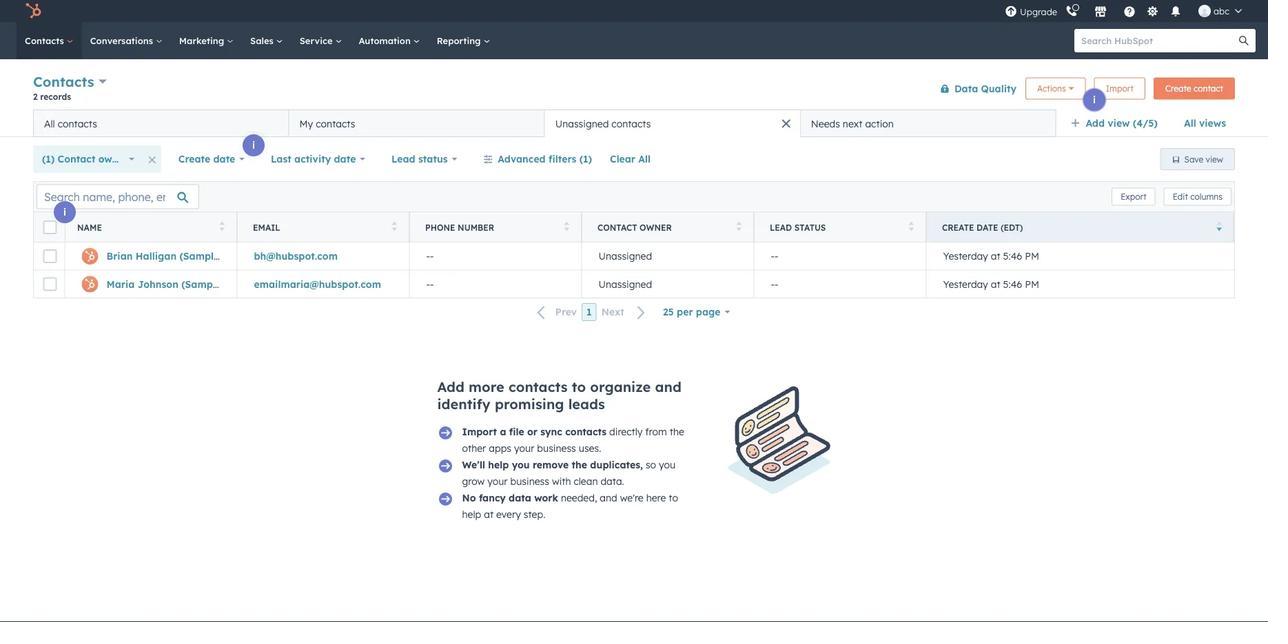 Task type: describe. For each thing, give the bounding box(es) containing it.
contacts inside add more contacts to organize and identify promising leads
[[509, 378, 568, 396]]

contact inside (1) contact owner popup button
[[58, 153, 95, 165]]

view for save
[[1206, 154, 1223, 164]]

i for the bottom i button
[[63, 206, 66, 218]]

1 press to sort. element from the left
[[220, 222, 225, 233]]

create date (edt)
[[942, 222, 1023, 233]]

2 vertical spatial i button
[[54, 201, 76, 223]]

(4/5)
[[1133, 117, 1158, 129]]

2 date from the left
[[334, 153, 356, 165]]

clear all button
[[601, 145, 660, 173]]

1 vertical spatial contact
[[598, 222, 637, 233]]

last
[[271, 153, 291, 165]]

last activity date
[[271, 153, 356, 165]]

organize
[[590, 378, 651, 396]]

(1) contact owner button
[[33, 145, 143, 173]]

i for the rightmost i button
[[1093, 94, 1096, 106]]

needs next action
[[811, 118, 894, 130]]

contacts for my contacts
[[316, 118, 355, 130]]

maria johnson (sample contact)
[[106, 278, 266, 290]]

contacts for all contacts
[[58, 118, 97, 130]]

1 horizontal spatial help
[[488, 459, 509, 471]]

advanced filters (1) button
[[474, 145, 601, 173]]

upgrade
[[1020, 6, 1057, 18]]

contacts for unassigned contacts
[[612, 118, 651, 130]]

service link
[[291, 22, 350, 59]]

reporting
[[437, 35, 483, 46]]

press to sort. image for phone number
[[564, 222, 569, 231]]

Search name, phone, email addresses, or company search field
[[37, 184, 199, 209]]

import for import a file or sync contacts
[[462, 426, 497, 438]]

view for add
[[1108, 117, 1130, 129]]

marketplaces button
[[1086, 0, 1115, 22]]

leads
[[568, 396, 605, 413]]

Search HubSpot search field
[[1075, 29, 1243, 52]]

lead status button
[[383, 145, 466, 173]]

next
[[843, 118, 863, 130]]

help inside needed, and we're here to help at every step.
[[462, 509, 481, 521]]

contact
[[1194, 83, 1223, 94]]

unassigned contacts
[[555, 118, 651, 130]]

add for add view (4/5)
[[1086, 117, 1105, 129]]

status
[[795, 222, 826, 233]]

prev button
[[529, 303, 582, 322]]

contacts inside popup button
[[33, 73, 94, 90]]

create for create date (edt)
[[942, 222, 974, 233]]

2 records
[[33, 91, 71, 102]]

help button
[[1118, 0, 1141, 22]]

advanced filters (1)
[[498, 153, 592, 165]]

25 per page
[[663, 306, 721, 318]]

quality
[[981, 82, 1017, 94]]

unassigned button for emailmaria@hubspot.com
[[582, 270, 754, 298]]

(sample for halligan
[[179, 250, 219, 262]]

my
[[300, 118, 313, 130]]

number
[[458, 222, 494, 233]]

needed, and we're here to help at every step.
[[462, 492, 678, 521]]

yesterday for emailmaria@hubspot.com
[[943, 278, 988, 290]]

2
[[33, 91, 38, 102]]

press to sort. element for phone number
[[564, 222, 569, 233]]

brian halligan (sample contact) link
[[106, 250, 264, 262]]

press to sort. image for email
[[392, 222, 397, 231]]

lead for lead status
[[770, 222, 792, 233]]

actions
[[1037, 83, 1066, 94]]

business inside directly from the other apps your business uses.
[[537, 442, 576, 455]]

all for all contacts
[[44, 118, 55, 130]]

at for emailmaria@hubspot.com
[[991, 278, 1000, 290]]

edit
[[1173, 192, 1188, 202]]

create date button
[[169, 145, 254, 173]]

prev
[[555, 306, 577, 318]]

(1) inside (1) contact owner popup button
[[42, 153, 55, 165]]

your inside directly from the other apps your business uses.
[[514, 442, 534, 455]]

save
[[1185, 154, 1204, 164]]

uses.
[[579, 442, 601, 455]]

fancy
[[479, 492, 506, 504]]

settings link
[[1144, 4, 1161, 18]]

my contacts button
[[289, 110, 545, 137]]

search image
[[1239, 36, 1249, 45]]

marketplaces image
[[1095, 6, 1107, 19]]

hubspot image
[[25, 3, 41, 19]]

bh@hubspot.com link
[[254, 250, 338, 262]]

1 press to sort. image from the left
[[220, 222, 225, 231]]

save view
[[1185, 154, 1223, 164]]

all inside clear all button
[[638, 153, 651, 165]]

so you grow your business with clean data.
[[462, 459, 676, 488]]

all contacts
[[44, 118, 97, 130]]

date
[[977, 222, 998, 233]]

gary orlando image
[[1199, 5, 1211, 17]]

automation link
[[350, 22, 429, 59]]

preview button
[[172, 247, 220, 265]]

unassigned contacts button
[[545, 110, 800, 137]]

reporting link
[[429, 22, 499, 59]]

identify
[[437, 396, 491, 413]]

press to sort. image for contact owner
[[736, 222, 742, 231]]

work
[[534, 492, 558, 504]]

abc button
[[1190, 0, 1250, 22]]

abc
[[1214, 5, 1230, 17]]

add view (4/5)
[[1086, 117, 1158, 129]]

descending sort. press to sort ascending. image
[[1217, 222, 1222, 231]]

per
[[677, 306, 693, 318]]

sales
[[250, 35, 276, 46]]

contacts banner
[[33, 71, 1235, 110]]

lead for lead status
[[392, 153, 415, 165]]

directly from the other apps your business uses.
[[462, 426, 684, 455]]

5:46 for emailmaria@hubspot.com
[[1003, 278, 1022, 290]]

my contacts
[[300, 118, 355, 130]]

create for create date
[[178, 153, 210, 165]]

you inside so you grow your business with clean data.
[[659, 459, 676, 471]]

data quality
[[955, 82, 1017, 94]]

owner inside popup button
[[98, 153, 128, 165]]

other
[[462, 442, 486, 455]]

here
[[646, 492, 666, 504]]

advanced
[[498, 153, 546, 165]]

contacts link
[[17, 22, 82, 59]]

no fancy data work
[[462, 492, 558, 504]]

press to sort. image for lead status
[[909, 222, 914, 231]]

email
[[253, 222, 280, 233]]

25 per page button
[[654, 298, 739, 326]]

25
[[663, 306, 674, 318]]

add view (4/5) button
[[1062, 110, 1175, 137]]

i for middle i button
[[252, 139, 255, 151]]

bh@hubspot.com
[[254, 250, 338, 262]]

we'll help you remove the duplicates,
[[462, 459, 643, 471]]

at for bh@hubspot.com
[[991, 250, 1000, 262]]



Task type: vqa. For each thing, say whether or not it's contained in the screenshot.
Teams in account setup element
no



Task type: locate. For each thing, give the bounding box(es) containing it.
unassigned button up 25
[[582, 270, 754, 298]]

0 horizontal spatial lead
[[392, 153, 415, 165]]

records
[[40, 91, 71, 102]]

1 horizontal spatial all
[[638, 153, 651, 165]]

(sample for johnson
[[181, 278, 221, 290]]

add inside add more contacts to organize and identify promising leads
[[437, 378, 465, 396]]

service
[[300, 35, 335, 46]]

data quality button
[[931, 75, 1017, 102]]

brian
[[106, 250, 133, 262]]

unassigned button for bh@hubspot.com
[[582, 243, 754, 270]]

contact down clear on the top of page
[[598, 222, 637, 233]]

help down 'no'
[[462, 509, 481, 521]]

add down import button
[[1086, 117, 1105, 129]]

at
[[991, 250, 1000, 262], [991, 278, 1000, 290], [484, 509, 494, 521]]

unassigned for bh@hubspot.com
[[599, 250, 652, 262]]

1 vertical spatial owner
[[640, 222, 672, 233]]

preview
[[181, 251, 211, 261]]

we'll
[[462, 459, 485, 471]]

1 vertical spatial i button
[[243, 134, 265, 156]]

1 vertical spatial the
[[572, 459, 587, 471]]

create inside create contact button
[[1165, 83, 1191, 94]]

1 5:46 from the top
[[1003, 250, 1022, 262]]

2 yesterday from the top
[[943, 278, 988, 290]]

0 horizontal spatial owner
[[98, 153, 128, 165]]

0 horizontal spatial i button
[[54, 201, 76, 223]]

contacts button
[[33, 72, 107, 92]]

all inside all views link
[[1184, 117, 1196, 129]]

your down file
[[514, 442, 534, 455]]

file
[[509, 426, 524, 438]]

yesterday at 5:46 pm for emailmaria@hubspot.com
[[943, 278, 1039, 290]]

0 vertical spatial add
[[1086, 117, 1105, 129]]

unassigned down the contact owner on the top of the page
[[599, 250, 652, 262]]

conversations
[[90, 35, 156, 46]]

1 horizontal spatial press to sort. image
[[564, 222, 569, 231]]

2 horizontal spatial i
[[1093, 94, 1096, 106]]

phone
[[425, 222, 455, 233]]

contacts down "contacts" banner
[[612, 118, 651, 130]]

1 horizontal spatial (1)
[[579, 153, 592, 165]]

contacts up 'records'
[[33, 73, 94, 90]]

2 pm from the top
[[1025, 278, 1039, 290]]

with
[[552, 476, 571, 488]]

contacts up uses.
[[565, 426, 607, 438]]

2 (1) from the left
[[579, 153, 592, 165]]

needs
[[811, 118, 840, 130]]

contacts inside button
[[58, 118, 97, 130]]

2 5:46 from the top
[[1003, 278, 1022, 290]]

view
[[1108, 117, 1130, 129], [1206, 154, 1223, 164]]

0 horizontal spatial (1)
[[42, 153, 55, 165]]

you left remove
[[512, 459, 530, 471]]

1 horizontal spatial view
[[1206, 154, 1223, 164]]

import up other
[[462, 426, 497, 438]]

all for all views
[[1184, 117, 1196, 129]]

add more contacts to organize and identify promising leads
[[437, 378, 682, 413]]

1 vertical spatial add
[[437, 378, 465, 396]]

step.
[[524, 509, 545, 521]]

0 vertical spatial help
[[488, 459, 509, 471]]

1 vertical spatial to
[[669, 492, 678, 504]]

contacts down 'records'
[[58, 118, 97, 130]]

all views
[[1184, 117, 1226, 129]]

add inside popup button
[[1086, 117, 1105, 129]]

settings image
[[1147, 6, 1159, 18]]

unassigned for emailmaria@hubspot.com
[[599, 278, 652, 290]]

calling icon image
[[1066, 5, 1078, 18]]

the inside directly from the other apps your business uses.
[[670, 426, 684, 438]]

3 press to sort. element from the left
[[564, 222, 569, 233]]

all inside all contacts button
[[44, 118, 55, 130]]

import inside button
[[1106, 83, 1134, 94]]

(sample up maria johnson (sample contact) link
[[179, 250, 219, 262]]

0 horizontal spatial your
[[487, 476, 508, 488]]

i
[[1093, 94, 1096, 106], [252, 139, 255, 151], [63, 206, 66, 218]]

add for add more contacts to organize and identify promising leads
[[437, 378, 465, 396]]

the right from
[[670, 426, 684, 438]]

2 you from the left
[[659, 459, 676, 471]]

1 horizontal spatial create
[[942, 222, 974, 233]]

pagination navigation
[[529, 303, 654, 322]]

date right activity
[[334, 153, 356, 165]]

0 vertical spatial (sample
[[179, 250, 219, 262]]

0 horizontal spatial import
[[462, 426, 497, 438]]

page
[[696, 306, 721, 318]]

pm for bh@hubspot.com
[[1025, 250, 1039, 262]]

1 vertical spatial yesterday
[[943, 278, 988, 290]]

1 unassigned button from the top
[[582, 243, 754, 270]]

menu
[[1004, 0, 1252, 22]]

1 horizontal spatial the
[[670, 426, 684, 438]]

every
[[496, 509, 521, 521]]

your
[[514, 442, 534, 455], [487, 476, 508, 488]]

2 horizontal spatial press to sort. image
[[909, 222, 914, 231]]

0 horizontal spatial create
[[178, 153, 210, 165]]

bh@hubspot.com button
[[237, 243, 409, 270]]

create left contact
[[1165, 83, 1191, 94]]

pm for emailmaria@hubspot.com
[[1025, 278, 1039, 290]]

data
[[509, 492, 531, 504]]

create contact
[[1165, 83, 1223, 94]]

unassigned button down the contact owner on the top of the page
[[582, 243, 754, 270]]

3 press to sort. image from the left
[[909, 222, 914, 231]]

all left views
[[1184, 117, 1196, 129]]

1 horizontal spatial to
[[669, 492, 678, 504]]

1 horizontal spatial you
[[659, 459, 676, 471]]

0 vertical spatial at
[[991, 250, 1000, 262]]

contact) for brian halligan (sample contact)
[[222, 250, 264, 262]]

0 vertical spatial yesterday
[[943, 250, 988, 262]]

press to sort. element for contact owner
[[736, 222, 742, 233]]

promising
[[495, 396, 564, 413]]

date left the last
[[213, 153, 235, 165]]

1 horizontal spatial import
[[1106, 83, 1134, 94]]

press to sort. element
[[220, 222, 225, 233], [392, 222, 397, 233], [564, 222, 569, 233], [736, 222, 742, 233], [909, 222, 914, 233]]

yesterday for bh@hubspot.com
[[943, 250, 988, 262]]

0 vertical spatial contact
[[58, 153, 95, 165]]

0 vertical spatial unassigned
[[555, 118, 609, 130]]

from
[[645, 426, 667, 438]]

contacts right my
[[316, 118, 355, 130]]

press to sort. element for email
[[392, 222, 397, 233]]

0 horizontal spatial help
[[462, 509, 481, 521]]

0 vertical spatial your
[[514, 442, 534, 455]]

0 horizontal spatial you
[[512, 459, 530, 471]]

0 vertical spatial owner
[[98, 153, 128, 165]]

contact)
[[222, 250, 264, 262], [224, 278, 266, 290]]

2 press to sort. element from the left
[[392, 222, 397, 233]]

1 vertical spatial unassigned
[[599, 250, 652, 262]]

hubspot link
[[17, 3, 52, 19]]

1 date from the left
[[213, 153, 235, 165]]

data
[[955, 82, 978, 94]]

1 vertical spatial and
[[600, 492, 617, 504]]

view left the (4/5)
[[1108, 117, 1130, 129]]

0 horizontal spatial i
[[63, 206, 66, 218]]

import for import
[[1106, 83, 1134, 94]]

0 vertical spatial i
[[1093, 94, 1096, 106]]

2 vertical spatial at
[[484, 509, 494, 521]]

5:46 for bh@hubspot.com
[[1003, 250, 1022, 262]]

unassigned up next button
[[599, 278, 652, 290]]

0 vertical spatial create
[[1165, 83, 1191, 94]]

1 vertical spatial at
[[991, 278, 1000, 290]]

to
[[572, 378, 586, 396], [669, 492, 678, 504]]

2 vertical spatial unassigned
[[599, 278, 652, 290]]

columns
[[1190, 192, 1223, 202]]

create down all contacts button
[[178, 153, 210, 165]]

1 vertical spatial view
[[1206, 154, 1223, 164]]

contact) down email
[[222, 250, 264, 262]]

you right "so"
[[659, 459, 676, 471]]

1 horizontal spatial owner
[[640, 222, 672, 233]]

marketing link
[[171, 22, 242, 59]]

help image
[[1124, 6, 1136, 19]]

i button left the last
[[243, 134, 265, 156]]

press to sort. image left the lead status
[[736, 222, 742, 231]]

(1) inside the advanced filters (1) "button"
[[579, 153, 592, 165]]

the up clean
[[572, 459, 587, 471]]

to left organize
[[572, 378, 586, 396]]

1 horizontal spatial your
[[514, 442, 534, 455]]

0 horizontal spatial to
[[572, 378, 586, 396]]

contacts up "import a file or sync contacts" at the left of the page
[[509, 378, 568, 396]]

0 vertical spatial yesterday at 5:46 pm
[[943, 250, 1039, 262]]

unassigned inside button
[[555, 118, 609, 130]]

1 pm from the top
[[1025, 250, 1039, 262]]

conversations link
[[82, 22, 171, 59]]

maria johnson (sample contact) link
[[106, 278, 266, 290]]

0 horizontal spatial all
[[44, 118, 55, 130]]

1 yesterday from the top
[[943, 250, 988, 262]]

view inside button
[[1206, 154, 1223, 164]]

1 horizontal spatial press to sort. image
[[736, 222, 742, 231]]

lead inside popup button
[[392, 153, 415, 165]]

or
[[527, 426, 538, 438]]

emailmaria@hubspot.com link
[[254, 278, 381, 290]]

clear
[[610, 153, 635, 165]]

next
[[602, 306, 624, 318]]

edit columns button
[[1164, 188, 1232, 206]]

press to sort. element for lead status
[[909, 222, 914, 233]]

press to sort. image
[[392, 222, 397, 231], [736, 222, 742, 231]]

(1) down all contacts
[[42, 153, 55, 165]]

to inside needed, and we're here to help at every step.
[[669, 492, 678, 504]]

2 horizontal spatial i button
[[1083, 89, 1106, 111]]

duplicates,
[[590, 459, 643, 471]]

1 horizontal spatial contact
[[598, 222, 637, 233]]

owner
[[98, 153, 128, 165], [640, 222, 672, 233]]

yesterday at 5:46 pm
[[943, 250, 1039, 262], [943, 278, 1039, 290]]

notifications button
[[1164, 0, 1188, 22]]

0 vertical spatial import
[[1106, 83, 1134, 94]]

2 vertical spatial create
[[942, 222, 974, 233]]

create left date on the right top
[[942, 222, 974, 233]]

marketing
[[179, 35, 227, 46]]

0 vertical spatial and
[[655, 378, 682, 396]]

views
[[1199, 117, 1226, 129]]

1 (1) from the left
[[42, 153, 55, 165]]

2 vertical spatial i
[[63, 206, 66, 218]]

import up add view (4/5)
[[1106, 83, 1134, 94]]

press to sort. image
[[220, 222, 225, 231], [564, 222, 569, 231], [909, 222, 914, 231]]

and down data.
[[600, 492, 617, 504]]

1 horizontal spatial i button
[[243, 134, 265, 156]]

lead status
[[770, 222, 826, 233]]

to right here
[[669, 492, 678, 504]]

remove
[[533, 459, 569, 471]]

directly
[[609, 426, 643, 438]]

1 press to sort. image from the left
[[392, 222, 397, 231]]

contact) for maria johnson (sample contact)
[[224, 278, 266, 290]]

your inside so you grow your business with clean data.
[[487, 476, 508, 488]]

i button up add view (4/5)
[[1083, 89, 1106, 111]]

2 press to sort. image from the left
[[564, 222, 569, 231]]

next button
[[597, 303, 654, 322]]

all
[[1184, 117, 1196, 129], [44, 118, 55, 130], [638, 153, 651, 165]]

view right save at the top right
[[1206, 154, 1223, 164]]

0 horizontal spatial and
[[600, 492, 617, 504]]

automation
[[359, 35, 413, 46]]

0 horizontal spatial add
[[437, 378, 465, 396]]

last activity date button
[[262, 145, 374, 173]]

descending sort. press to sort ascending. element
[[1217, 222, 1222, 233]]

contact down all contacts
[[58, 153, 95, 165]]

add left the more on the left bottom of the page
[[437, 378, 465, 396]]

johnson
[[138, 278, 178, 290]]

1 button
[[582, 303, 597, 321]]

(sample down preview
[[181, 278, 221, 290]]

1 you from the left
[[512, 459, 530, 471]]

all views link
[[1175, 110, 1235, 137]]

0 vertical spatial lead
[[392, 153, 415, 165]]

1 horizontal spatial lead
[[770, 222, 792, 233]]

status
[[418, 153, 448, 165]]

2 yesterday at 5:46 pm from the top
[[943, 278, 1039, 290]]

halligan
[[136, 250, 177, 262]]

1 vertical spatial (sample
[[181, 278, 221, 290]]

0 horizontal spatial press to sort. image
[[392, 222, 397, 231]]

0 horizontal spatial date
[[213, 153, 235, 165]]

2 unassigned button from the top
[[582, 270, 754, 298]]

4 press to sort. element from the left
[[736, 222, 742, 233]]

filters
[[549, 153, 576, 165]]

action
[[865, 118, 894, 130]]

phone number
[[425, 222, 494, 233]]

all right clear on the top of page
[[638, 153, 651, 165]]

export button
[[1112, 188, 1156, 206]]

2 horizontal spatial all
[[1184, 117, 1196, 129]]

1 vertical spatial lead
[[770, 222, 792, 233]]

1 horizontal spatial date
[[334, 153, 356, 165]]

1 vertical spatial business
[[510, 476, 549, 488]]

1 vertical spatial import
[[462, 426, 497, 438]]

menu containing abc
[[1004, 0, 1252, 22]]

edit columns
[[1173, 192, 1223, 202]]

notifications image
[[1170, 6, 1182, 19]]

1 yesterday at 5:46 pm from the top
[[943, 250, 1039, 262]]

i button left name
[[54, 201, 76, 223]]

clear all
[[610, 153, 651, 165]]

business up data
[[510, 476, 549, 488]]

1 vertical spatial contact)
[[224, 278, 266, 290]]

5 press to sort. element from the left
[[909, 222, 914, 233]]

create inside create date popup button
[[178, 153, 210, 165]]

upgrade image
[[1005, 6, 1017, 18]]

(1) right filters
[[579, 153, 592, 165]]

1 vertical spatial pm
[[1025, 278, 1039, 290]]

needed,
[[561, 492, 597, 504]]

and inside needed, and we're here to help at every step.
[[600, 492, 617, 504]]

unassigned up filters
[[555, 118, 609, 130]]

data.
[[601, 476, 624, 488]]

-- button
[[409, 243, 582, 270], [754, 243, 926, 270], [409, 270, 582, 298], [754, 270, 926, 298]]

your up fancy
[[487, 476, 508, 488]]

2 horizontal spatial create
[[1165, 83, 1191, 94]]

so
[[646, 459, 656, 471]]

0 vertical spatial business
[[537, 442, 576, 455]]

brian halligan (sample contact)
[[106, 250, 264, 262]]

1 vertical spatial 5:46
[[1003, 278, 1022, 290]]

contact) down the "bh@hubspot.com" link
[[224, 278, 266, 290]]

clean
[[574, 476, 598, 488]]

business inside so you grow your business with clean data.
[[510, 476, 549, 488]]

help down apps
[[488, 459, 509, 471]]

0 vertical spatial to
[[572, 378, 586, 396]]

export
[[1121, 192, 1147, 202]]

calling icon button
[[1060, 2, 1084, 20]]

1 vertical spatial i
[[252, 139, 255, 151]]

1 horizontal spatial and
[[655, 378, 682, 396]]

all down "2 records"
[[44, 118, 55, 130]]

0 vertical spatial view
[[1108, 117, 1130, 129]]

save view button
[[1160, 148, 1235, 170]]

lead status
[[392, 153, 448, 165]]

at inside needed, and we're here to help at every step.
[[484, 509, 494, 521]]

to inside add more contacts to organize and identify promising leads
[[572, 378, 586, 396]]

0 vertical spatial contact)
[[222, 250, 264, 262]]

0 vertical spatial 5:46
[[1003, 250, 1022, 262]]

1 vertical spatial yesterday at 5:46 pm
[[943, 278, 1039, 290]]

yesterday at 5:46 pm for bh@hubspot.com
[[943, 250, 1039, 262]]

0 vertical spatial contacts
[[25, 35, 67, 46]]

contacts down hubspot 'link'
[[25, 35, 67, 46]]

1 horizontal spatial i
[[252, 139, 255, 151]]

business up we'll help you remove the duplicates, at the bottom
[[537, 442, 576, 455]]

1 vertical spatial help
[[462, 509, 481, 521]]

(edt)
[[1001, 222, 1023, 233]]

view inside popup button
[[1108, 117, 1130, 129]]

0 horizontal spatial contact
[[58, 153, 95, 165]]

press to sort. image left the phone
[[392, 222, 397, 231]]

a
[[500, 426, 506, 438]]

0 horizontal spatial view
[[1108, 117, 1130, 129]]

1 vertical spatial create
[[178, 153, 210, 165]]

0 vertical spatial pm
[[1025, 250, 1039, 262]]

2 press to sort. image from the left
[[736, 222, 742, 231]]

pm
[[1025, 250, 1039, 262], [1025, 278, 1039, 290]]

0 horizontal spatial the
[[572, 459, 587, 471]]

0 horizontal spatial press to sort. image
[[220, 222, 225, 231]]

and inside add more contacts to organize and identify promising leads
[[655, 378, 682, 396]]

0 vertical spatial the
[[670, 426, 684, 438]]

and up from
[[655, 378, 682, 396]]

1 vertical spatial your
[[487, 476, 508, 488]]

create for create contact
[[1165, 83, 1191, 94]]

1 horizontal spatial add
[[1086, 117, 1105, 129]]

1 vertical spatial contacts
[[33, 73, 94, 90]]

0 vertical spatial i button
[[1083, 89, 1106, 111]]

actions button
[[1026, 78, 1086, 100]]



